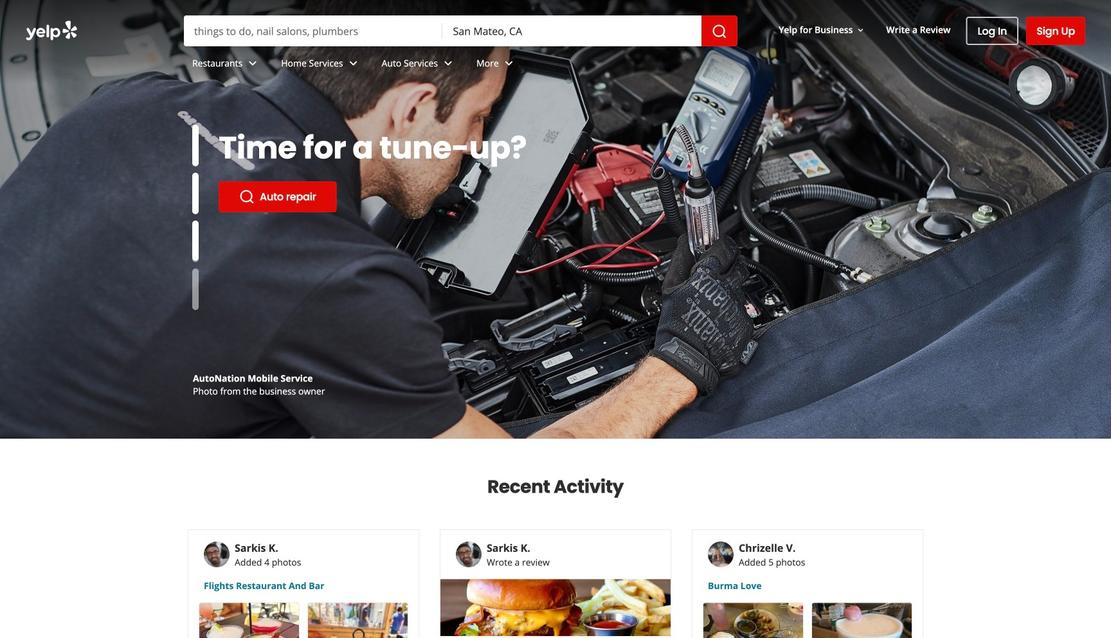 Task type: describe. For each thing, give the bounding box(es) containing it.
address, neighborhood, city, state or zip text field
[[443, 15, 702, 46]]

24 chevron down v2 image
[[441, 56, 456, 71]]

none field things to do, nail salons, plumbers
[[184, 15, 443, 46]]

1 select slide image from the top
[[192, 125, 199, 166]]

1 open photo lightbox image from the left
[[199, 603, 299, 638]]

16 chevron down v2 image
[[856, 25, 866, 35]]

3 24 chevron down v2 image from the left
[[502, 56, 517, 71]]

2 select slide image from the top
[[192, 173, 199, 214]]

1 24 chevron down v2 image from the left
[[245, 56, 261, 71]]

explore recent activity section section
[[178, 440, 934, 638]]

3 open photo lightbox image from the left
[[704, 603, 804, 638]]

business categories element
[[182, 46, 1086, 84]]



Task type: vqa. For each thing, say whether or not it's contained in the screenshot.
16 locally owned v2 image
no



Task type: locate. For each thing, give the bounding box(es) containing it.
None search field
[[0, 0, 1112, 84]]

search image
[[712, 24, 728, 39]]

1 none field from the left
[[184, 15, 443, 46]]

2 open photo lightbox image from the left
[[308, 603, 408, 638]]

2 photo of sarkis k. image from the left
[[456, 542, 482, 568]]

4 open photo lightbox image from the left
[[813, 603, 912, 638]]

1 vertical spatial select slide image
[[192, 173, 199, 214]]

1 horizontal spatial 24 chevron down v2 image
[[346, 56, 361, 71]]

2 horizontal spatial 24 chevron down v2 image
[[502, 56, 517, 71]]

2 none field from the left
[[443, 15, 702, 46]]

select slide image
[[192, 125, 199, 166], [192, 173, 199, 214], [192, 220, 199, 262]]

24 chevron down v2 image
[[245, 56, 261, 71], [346, 56, 361, 71], [502, 56, 517, 71]]

1 horizontal spatial photo of sarkis k. image
[[456, 542, 482, 568]]

2 vertical spatial select slide image
[[192, 220, 199, 262]]

1 photo of sarkis k. image from the left
[[204, 542, 230, 568]]

photo of sarkis k. image
[[204, 542, 230, 568], [456, 542, 482, 568]]

open photo lightbox image
[[199, 603, 299, 638], [308, 603, 408, 638], [704, 603, 804, 638], [813, 603, 912, 638]]

None field
[[184, 15, 443, 46], [443, 15, 702, 46]]

things to do, nail salons, plumbers text field
[[184, 15, 443, 46]]

3 select slide image from the top
[[192, 220, 199, 262]]

None search field
[[184, 15, 738, 46]]

0 vertical spatial select slide image
[[192, 125, 199, 166]]

24 search v2 image
[[239, 189, 255, 205]]

photo of chrizelle v. image
[[708, 542, 734, 568]]

2 24 chevron down v2 image from the left
[[346, 56, 361, 71]]

0 horizontal spatial photo of sarkis k. image
[[204, 542, 230, 568]]

0 horizontal spatial 24 chevron down v2 image
[[245, 56, 261, 71]]

none field address, neighborhood, city, state or zip
[[443, 15, 702, 46]]



